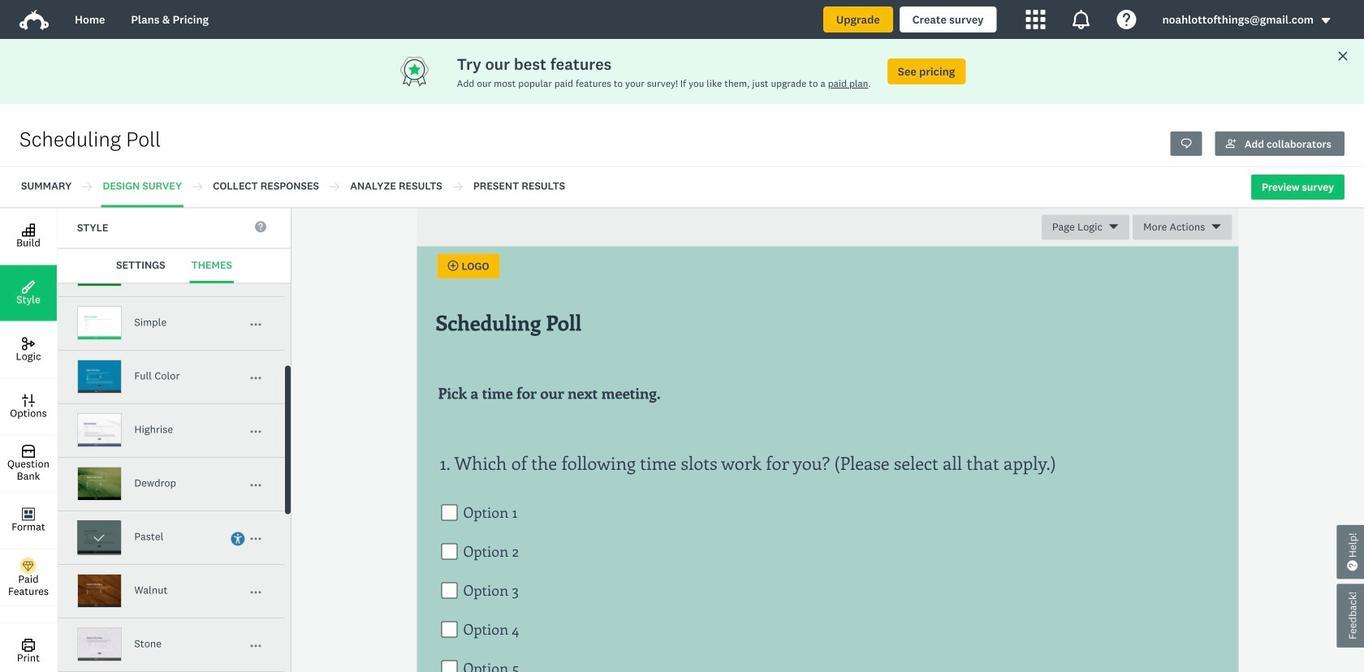Task type: describe. For each thing, give the bounding box(es) containing it.
2 products icon image from the left
[[1072, 10, 1091, 29]]

dropdown arrow image
[[1321, 15, 1332, 26]]

1 products icon image from the left
[[1026, 10, 1046, 29]]

help icon image
[[1117, 10, 1137, 29]]



Task type: vqa. For each thing, say whether or not it's contained in the screenshot.
Products Icon
yes



Task type: locate. For each thing, give the bounding box(es) containing it.
rewards image
[[399, 55, 457, 88]]

surveymonkey logo image
[[19, 10, 49, 30]]

0 horizontal spatial products icon image
[[1026, 10, 1046, 29]]

products icon image
[[1026, 10, 1046, 29], [1072, 10, 1091, 29]]

1 horizontal spatial products icon image
[[1072, 10, 1091, 29]]



